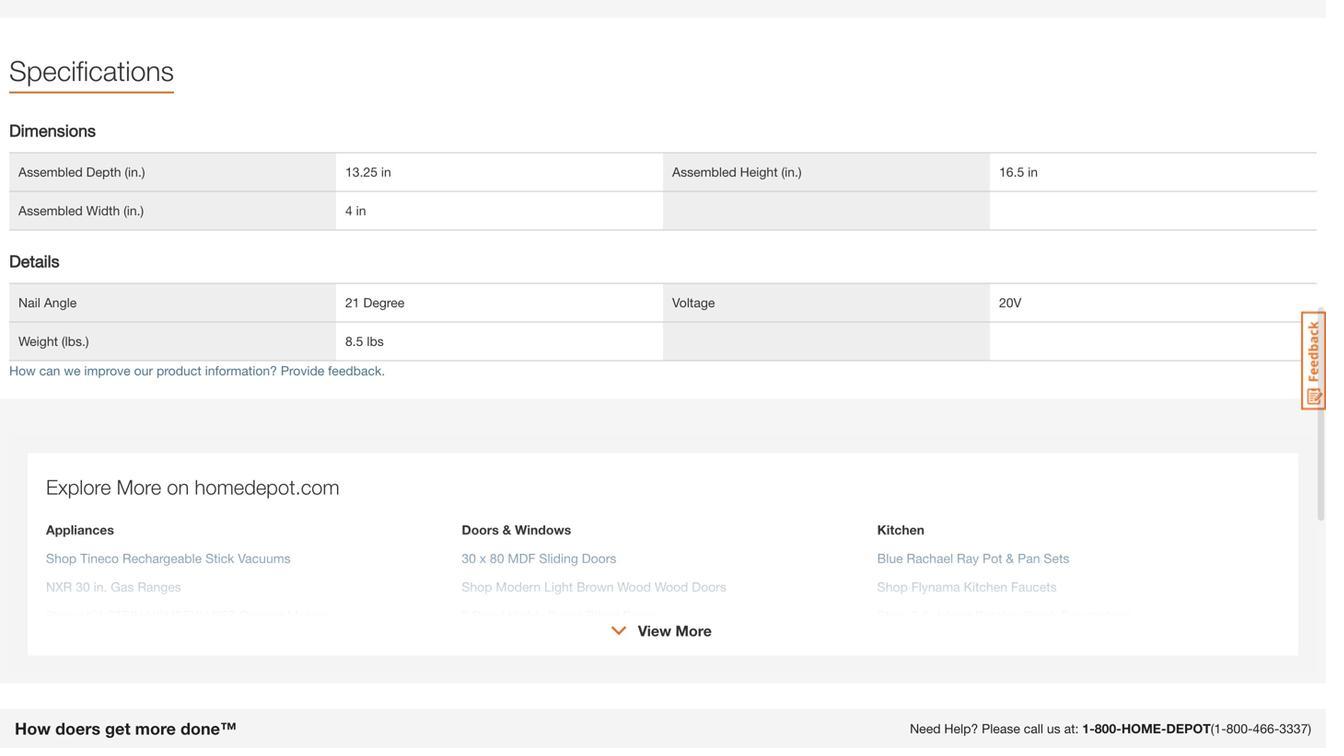 Task type: describe. For each thing, give the bounding box(es) containing it.
how can we improve our product information? provide feedback.
[[9, 364, 385, 379]]

nxr 30 in. gas ranges
[[46, 580, 181, 595]]

width
[[86, 203, 120, 218]]

solid mdf core primed interior doors link
[[462, 637, 680, 652]]

done™
[[181, 719, 237, 739]]

more for explore
[[117, 475, 161, 499]]

explore more on homedepot.com
[[46, 475, 340, 499]]

1 vertical spatial mdf
[[495, 637, 522, 652]]

specifications
[[9, 54, 174, 87]]

stick
[[205, 551, 234, 567]]

in for what's
[[923, 675, 934, 690]]

doors for 30 x 80 mdf sliding doors
[[582, 551, 617, 567]]

1-
[[1083, 722, 1095, 737]]

shop modern light brown wood wood doors
[[462, 580, 727, 595]]

what's
[[878, 675, 920, 690]]

(1-
[[1211, 722, 1227, 737]]

dimensions
[[9, 121, 96, 141]]

home-
[[1122, 722, 1167, 737]]

2 800- from the left
[[1227, 722, 1253, 737]]

in for 13.25
[[381, 165, 391, 180]]

(lbs.)
[[62, 334, 89, 349]]

holstein
[[80, 608, 143, 624]]

shop flynama kitchen faucets
[[878, 580, 1057, 595]]

rachael
[[907, 551, 954, 567]]

shop tineco rechargeable stick vacuums
[[46, 551, 291, 567]]

help?
[[945, 722, 979, 737]]

in.
[[94, 580, 107, 595]]

shop modern light brown wood wood doors link
[[462, 580, 727, 595]]

2 panel highly rated bifold doors link
[[462, 608, 658, 624]]

island
[[938, 608, 972, 624]]

21 degree
[[345, 295, 405, 311]]

1 vertical spatial &
[[1006, 551, 1014, 567]]

nxr 30 in. gas ranges link
[[46, 580, 181, 595]]

shop 3 ft. island butcher block countertops
[[878, 608, 1133, 624]]

doors up x
[[462, 523, 499, 538]]

flynama
[[912, 580, 961, 595]]

weight (lbs.)
[[18, 334, 89, 349]]

x
[[480, 551, 486, 567]]

more link image
[[611, 626, 628, 636]]

shop holstein housewares dessert makers link
[[46, 608, 330, 624]]

improve
[[84, 364, 131, 379]]

3
[[912, 608, 919, 624]]

can
[[39, 364, 60, 379]]

rated
[[548, 608, 582, 624]]

explore
[[46, 475, 111, 499]]

(in.) for assembled height (in.)
[[782, 165, 802, 180]]

8.5 lbs
[[345, 334, 384, 349]]

assembled depth (in.)
[[18, 165, 145, 180]]

30 x 80 mdf sliding doors
[[462, 551, 617, 567]]

nail
[[18, 295, 40, 311]]

us
[[1047, 722, 1061, 737]]

feedback.
[[328, 364, 385, 379]]

assembled for assembled width (in.)
[[18, 203, 83, 218]]

4 in
[[345, 203, 366, 218]]

voltage
[[672, 295, 715, 311]]

how doers get more done™
[[15, 719, 237, 739]]

solid
[[462, 637, 491, 652]]

angle
[[44, 295, 77, 311]]

call
[[1024, 722, 1044, 737]]

what's in season
[[878, 675, 984, 690]]

more
[[135, 719, 176, 739]]

depot
[[1167, 722, 1211, 737]]

light
[[544, 580, 573, 595]]

assembled for assembled depth (in.)
[[18, 165, 83, 180]]

nxr
[[46, 580, 72, 595]]

block
[[1025, 608, 1057, 624]]

30 x 80 mdf sliding doors link
[[462, 551, 617, 567]]

1 horizontal spatial kitchen
[[964, 580, 1008, 595]]

ray
[[957, 551, 979, 567]]

information?
[[205, 364, 277, 379]]

how for how doers get more done™
[[15, 719, 51, 739]]

modern
[[496, 580, 541, 595]]

shop for shop modern light brown wood wood doors
[[462, 580, 492, 595]]

degree
[[363, 295, 405, 311]]

blue
[[878, 551, 903, 567]]

blue rachael ray pot & pan sets
[[878, 551, 1070, 567]]

shop for shop holstein housewares dessert makers
[[46, 608, 77, 624]]

doors up view more button
[[692, 580, 727, 595]]

season
[[938, 675, 984, 690]]

butcher
[[976, 608, 1021, 624]]

4
[[345, 203, 353, 218]]

shop flynama kitchen faucets link
[[878, 580, 1057, 595]]

view more
[[638, 623, 712, 640]]

8.5
[[345, 334, 363, 349]]



Task type: vqa. For each thing, say whether or not it's contained in the screenshot.
'Brown'
yes



Task type: locate. For each thing, give the bounding box(es) containing it.
please
[[982, 722, 1021, 737]]

ranges
[[138, 580, 181, 595]]

0 vertical spatial how
[[9, 364, 36, 379]]

pot
[[983, 551, 1003, 567]]

wood up view more button
[[655, 580, 688, 595]]

in right 4
[[356, 203, 366, 218]]

1 vertical spatial how
[[15, 719, 51, 739]]

shop up the nxr
[[46, 551, 77, 567]]

assembled height (in.)
[[672, 165, 802, 180]]

appliances
[[46, 523, 114, 538]]

shop
[[46, 551, 77, 567], [462, 580, 492, 595], [878, 580, 908, 595], [46, 608, 77, 624], [878, 608, 908, 624]]

doors for 2 panel highly rated bifold doors
[[623, 608, 658, 624]]

assembled for assembled height (in.)
[[672, 165, 737, 180]]

assembled down assembled depth (in.)
[[18, 203, 83, 218]]

depth
[[86, 165, 121, 180]]

mdf left core
[[495, 637, 522, 652]]

1 horizontal spatial 800-
[[1227, 722, 1253, 737]]

0 vertical spatial mdf
[[508, 551, 536, 567]]

provide
[[281, 364, 325, 379]]

homedepot.com
[[195, 475, 340, 499]]

get
[[105, 719, 131, 739]]

0 vertical spatial kitchen
[[878, 523, 925, 538]]

interior
[[602, 637, 642, 652]]

shop tineco rechargeable stick vacuums link
[[46, 551, 291, 567]]

0 vertical spatial &
[[503, 523, 512, 538]]

housewares
[[146, 608, 236, 624]]

rechargeable
[[123, 551, 202, 567]]

pan
[[1018, 551, 1041, 567]]

800- right "at:"
[[1095, 722, 1122, 737]]

1 horizontal spatial 30
[[462, 551, 476, 567]]

shop holstein housewares dessert makers
[[46, 608, 330, 624]]

21
[[345, 295, 360, 311]]

(in.) right the height
[[782, 165, 802, 180]]

how left can
[[9, 364, 36, 379]]

&
[[503, 523, 512, 538], [1006, 551, 1014, 567]]

more
[[117, 475, 161, 499], [676, 623, 712, 640]]

bifold
[[586, 608, 619, 624]]

wood right brown
[[618, 580, 651, 595]]

our
[[134, 364, 153, 379]]

1 horizontal spatial &
[[1006, 551, 1014, 567]]

blue rachael ray pot & pan sets link
[[878, 551, 1070, 567]]

gas
[[111, 580, 134, 595]]

dessert
[[240, 608, 284, 624]]

assembled
[[18, 165, 83, 180], [672, 165, 737, 180], [18, 203, 83, 218]]

800-
[[1095, 722, 1122, 737], [1227, 722, 1253, 737]]

30 left x
[[462, 551, 476, 567]]

height
[[740, 165, 778, 180]]

(in.) right width at the top left of page
[[124, 203, 144, 218]]

doers
[[55, 719, 100, 739]]

1 800- from the left
[[1095, 722, 1122, 737]]

in right what's
[[923, 675, 934, 690]]

1 vertical spatial kitchen
[[964, 580, 1008, 595]]

doors for solid mdf core primed interior doors
[[646, 637, 680, 652]]

we
[[64, 364, 81, 379]]

doors & windows
[[462, 523, 571, 538]]

how
[[9, 364, 36, 379], [15, 719, 51, 739]]

tineco
[[80, 551, 119, 567]]

more left on
[[117, 475, 161, 499]]

1 wood from the left
[[618, 580, 651, 595]]

800- right depot
[[1227, 722, 1253, 737]]

kitchen down pot
[[964, 580, 1008, 595]]

core
[[526, 637, 554, 652]]

(in.) right depth
[[125, 165, 145, 180]]

faucets
[[1011, 580, 1057, 595]]

in right 16.5
[[1028, 165, 1038, 180]]

nail angle
[[18, 295, 77, 311]]

2 panel highly rated bifold doors
[[462, 608, 658, 624]]

shop for shop flynama kitchen faucets
[[878, 580, 908, 595]]

shop for shop 3 ft. island butcher block countertops
[[878, 608, 908, 624]]

sliding
[[539, 551, 578, 567]]

vacuums
[[238, 551, 291, 567]]

1 vertical spatial more
[[676, 623, 712, 640]]

0 horizontal spatial more
[[117, 475, 161, 499]]

weight
[[18, 334, 58, 349]]

highly
[[508, 608, 544, 624]]

makers
[[287, 608, 330, 624]]

assembled down the dimensions
[[18, 165, 83, 180]]

(in.) for assembled depth (in.)
[[125, 165, 145, 180]]

view
[[638, 623, 672, 640]]

(in.) for assembled width (in.)
[[124, 203, 144, 218]]

shop down x
[[462, 580, 492, 595]]

3337)
[[1280, 722, 1312, 737]]

view more button
[[638, 620, 712, 643]]

2 wood from the left
[[655, 580, 688, 595]]

more inside view more button
[[676, 623, 712, 640]]

shop for shop tineco rechargeable stick vacuums
[[46, 551, 77, 567]]

(in.)
[[125, 165, 145, 180], [782, 165, 802, 180], [124, 203, 144, 218]]

20v
[[1000, 295, 1022, 311]]

0 horizontal spatial 800-
[[1095, 722, 1122, 737]]

need
[[910, 722, 941, 737]]

assembled left the height
[[672, 165, 737, 180]]

1 horizontal spatial more
[[676, 623, 712, 640]]

lbs
[[367, 334, 384, 349]]

panel
[[473, 608, 505, 624]]

80
[[490, 551, 504, 567]]

466-
[[1253, 722, 1280, 737]]

feedback link image
[[1302, 311, 1327, 411]]

product
[[157, 364, 201, 379]]

ft.
[[923, 608, 934, 624]]

doors up brown
[[582, 551, 617, 567]]

more for view
[[676, 623, 712, 640]]

in right 13.25 in the left top of the page
[[381, 165, 391, 180]]

0 horizontal spatial &
[[503, 523, 512, 538]]

16.5 in
[[1000, 165, 1038, 180]]

how left "doers"
[[15, 719, 51, 739]]

& up '80'
[[503, 523, 512, 538]]

solid mdf core primed interior doors
[[462, 637, 680, 652]]

shop down blue
[[878, 580, 908, 595]]

doors right interior
[[646, 637, 680, 652]]

0 vertical spatial 30
[[462, 551, 476, 567]]

doors up more link 'icon'
[[623, 608, 658, 624]]

how can we improve our product information? provide feedback. link
[[9, 364, 385, 379]]

how for how can we improve our product information? provide feedback.
[[9, 364, 36, 379]]

in for 16.5
[[1028, 165, 1038, 180]]

at:
[[1065, 722, 1079, 737]]

on
[[167, 475, 189, 499]]

0 vertical spatial more
[[117, 475, 161, 499]]

2
[[462, 608, 469, 624]]

sets
[[1044, 551, 1070, 567]]

in for 4
[[356, 203, 366, 218]]

kitchen up blue
[[878, 523, 925, 538]]

shop down the nxr
[[46, 608, 77, 624]]

shop left "3"
[[878, 608, 908, 624]]

1 vertical spatial 30
[[76, 580, 90, 595]]

brown
[[577, 580, 614, 595]]

0 horizontal spatial kitchen
[[878, 523, 925, 538]]

shop 3 ft. island butcher block countertops link
[[878, 608, 1133, 624]]

doors
[[462, 523, 499, 538], [582, 551, 617, 567], [692, 580, 727, 595], [623, 608, 658, 624], [646, 637, 680, 652]]

0 horizontal spatial 30
[[76, 580, 90, 595]]

& right pot
[[1006, 551, 1014, 567]]

mdf right '80'
[[508, 551, 536, 567]]

assembled width (in.)
[[18, 203, 144, 218]]

30 left the "in."
[[76, 580, 90, 595]]

0 horizontal spatial wood
[[618, 580, 651, 595]]

countertops
[[1061, 608, 1133, 624]]

details
[[9, 252, 60, 271]]

1 horizontal spatial wood
[[655, 580, 688, 595]]

more right view
[[676, 623, 712, 640]]



